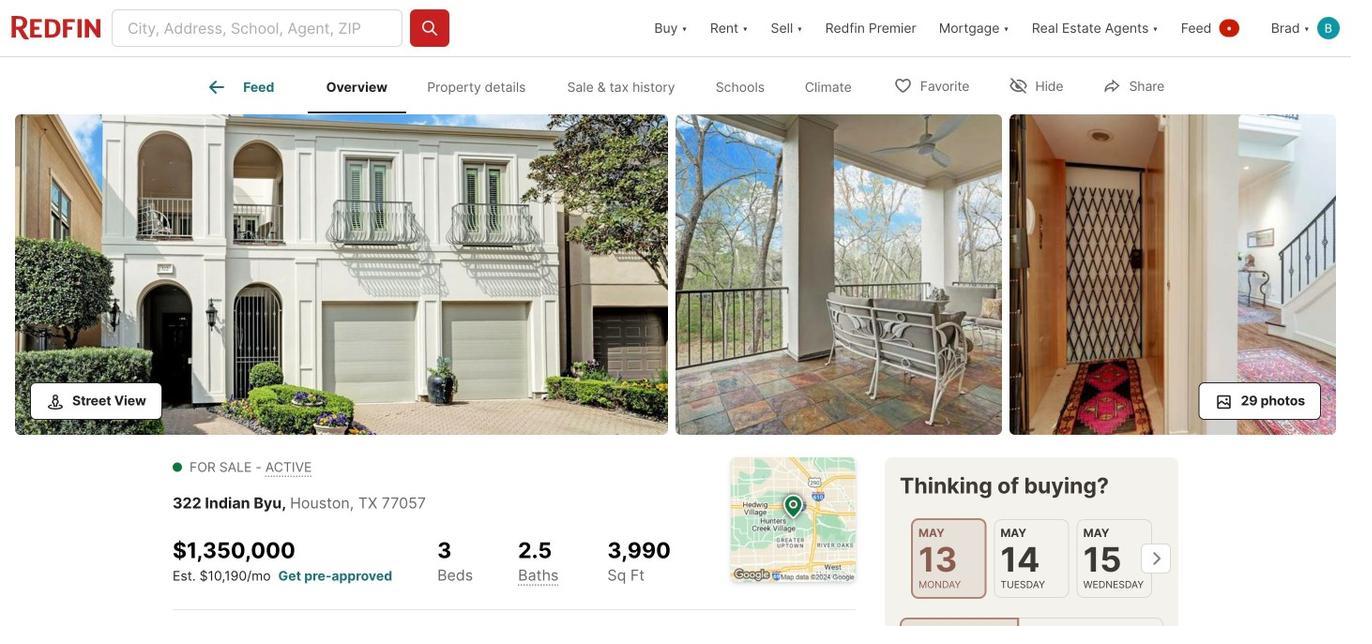 Task type: vqa. For each thing, say whether or not it's contained in the screenshot.
will to the left
no



Task type: locate. For each thing, give the bounding box(es) containing it.
option
[[900, 619, 1019, 627], [1019, 619, 1164, 627]]

1 322 indian byu, houston, tx 77057 image from the left
[[15, 114, 668, 435]]

submit search image
[[420, 19, 439, 38]]

0 horizontal spatial 322 indian byu, houston, tx 77057 image
[[15, 114, 668, 435]]

1 horizontal spatial 322 indian byu, houston, tx 77057 image
[[676, 114, 1002, 435]]

list box
[[900, 619, 1164, 627]]

3 322 indian byu, houston, tx 77057 image from the left
[[1010, 114, 1336, 435]]

None button
[[911, 519, 987, 600], [994, 520, 1070, 599], [1077, 520, 1152, 599], [911, 519, 987, 600], [994, 520, 1070, 599], [1077, 520, 1152, 599]]

1 option from the left
[[900, 619, 1019, 627]]

322 indian byu, houston, tx 77057 image
[[15, 114, 668, 435], [676, 114, 1002, 435], [1010, 114, 1336, 435]]

map entry image
[[731, 458, 856, 583]]

2 horizontal spatial 322 indian byu, houston, tx 77057 image
[[1010, 114, 1336, 435]]

tab list
[[173, 57, 887, 114]]



Task type: describe. For each thing, give the bounding box(es) containing it.
City, Address, School, Agent, ZIP search field
[[112, 9, 403, 47]]

next image
[[1141, 544, 1171, 574]]

user photo image
[[1318, 17, 1340, 39]]

2 option from the left
[[1019, 619, 1164, 627]]

2 322 indian byu, houston, tx 77057 image from the left
[[676, 114, 1002, 435]]



